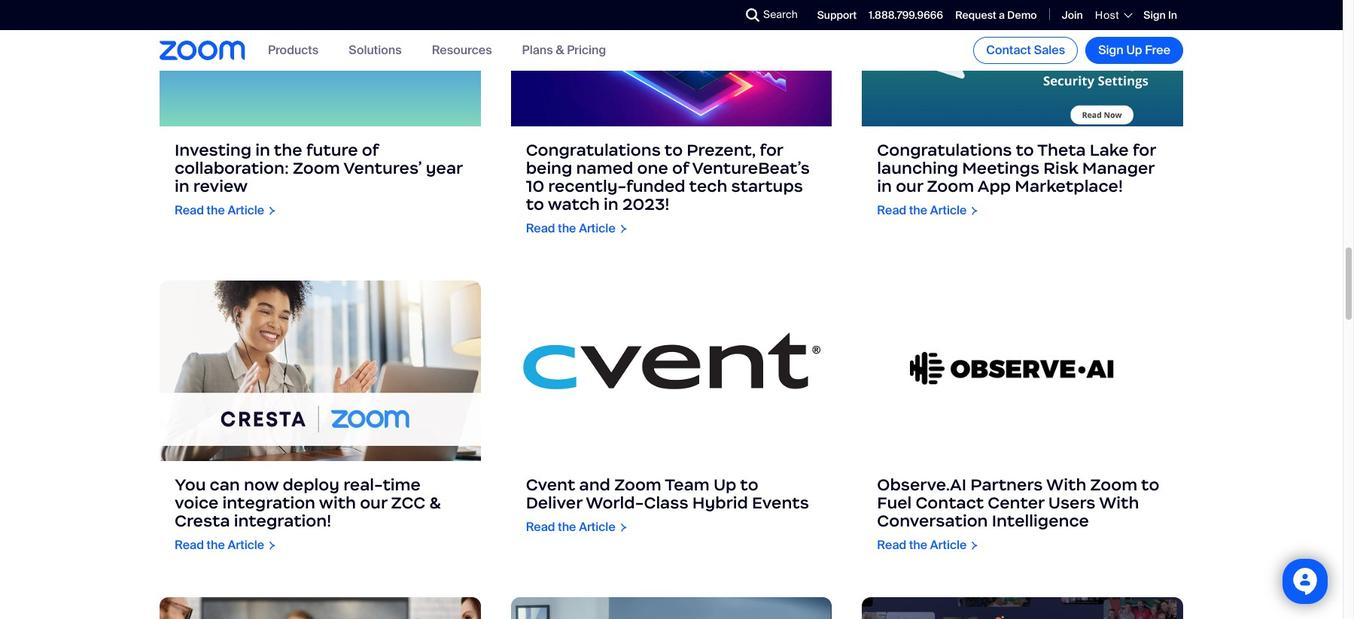 Task type: vqa. For each thing, say whether or not it's contained in the screenshot.
App Marketplace Meet constituents where they are and across their preferred applications
no



Task type: locate. For each thing, give the bounding box(es) containing it.
the
[[274, 140, 302, 160], [207, 203, 225, 218], [910, 203, 928, 218], [558, 221, 577, 237], [558, 520, 577, 536], [207, 538, 225, 554], [910, 538, 928, 554]]

1 for from the left
[[1133, 140, 1157, 160]]

read inside the "observe.ai partners with zoom to fuel contact center users with conversation intelligence read the article"
[[878, 538, 907, 554]]

contact sales link
[[974, 37, 1079, 64]]

of right future on the left of the page
[[362, 140, 379, 160]]

& right plans
[[556, 42, 564, 58]]

1 horizontal spatial sign
[[1144, 8, 1166, 22]]

tech
[[690, 176, 728, 197]]

congratulations for launching
[[878, 140, 1013, 160]]

1 vertical spatial &
[[429, 493, 441, 514]]

read down watch
[[526, 221, 555, 237]]

the inside the "congratulations to theta lake for launching meetings risk manager in our zoom app marketplace! read the article"
[[910, 203, 928, 218]]

read inside cvent and zoom team up to deliver world-class hybrid events read the article
[[526, 520, 555, 536]]

risk
[[1044, 158, 1079, 179]]

1 horizontal spatial for
[[1133, 140, 1157, 160]]

can
[[210, 475, 240, 496]]

in inside congratulations to prezent, for being named one of venturebeat's 10 recently-funded tech startups to watch in 2023! read the article
[[604, 194, 619, 215]]

0 horizontal spatial contact
[[916, 493, 985, 514]]

article inside the "observe.ai partners with zoom to fuel contact center users with conversation intelligence read the article"
[[931, 538, 967, 554]]

1 horizontal spatial &
[[556, 42, 564, 58]]

theta
[[1038, 140, 1087, 160]]

request
[[956, 8, 997, 22]]

read down cresta
[[175, 538, 204, 554]]

None search field
[[691, 3, 750, 27]]

for right 'lake'
[[1133, 140, 1157, 160]]

congratulations inside congratulations to prezent, for being named one of venturebeat's 10 recently-funded tech startups to watch in 2023! read the article
[[526, 140, 661, 160]]

0 vertical spatial our
[[896, 176, 924, 197]]

intelligence
[[992, 512, 1090, 532]]

sign in
[[1144, 8, 1178, 22]]

to inside the "congratulations to theta lake for launching meetings risk manager in our zoom app marketplace! read the article"
[[1016, 140, 1035, 160]]

the down deliver
[[558, 520, 577, 536]]

0 horizontal spatial up
[[714, 475, 737, 496]]

0 vertical spatial &
[[556, 42, 564, 58]]

team
[[665, 475, 710, 496]]

article down launching at right top
[[931, 203, 967, 218]]

0 horizontal spatial for
[[760, 140, 784, 160]]

&
[[556, 42, 564, 58], [429, 493, 441, 514]]

you can now deploy real-time voice integration with our zcc & cresta integration! read the article
[[175, 475, 441, 554]]

read down deliver
[[526, 520, 555, 536]]

1 horizontal spatial up
[[1127, 42, 1143, 58]]

0 horizontal spatial congratulations
[[526, 140, 661, 160]]

observe.ai partners with zoom to fuel contact center users with conversation intelligence read the article
[[878, 475, 1160, 554]]

class
[[644, 493, 689, 514]]

article down conversation
[[931, 538, 967, 554]]

sign left in
[[1144, 8, 1166, 22]]

up left the free
[[1127, 42, 1143, 58]]

contact sales
[[987, 42, 1066, 58]]

the down launching at right top
[[910, 203, 928, 218]]

with up intelligence
[[1047, 475, 1087, 496]]

0 vertical spatial up
[[1127, 42, 1143, 58]]

the inside the you can now deploy real-time voice integration with our zcc & cresta integration! read the article
[[207, 538, 225, 554]]

fuel
[[878, 493, 912, 514]]

products button
[[268, 42, 319, 58]]

1 horizontal spatial contact
[[987, 42, 1032, 58]]

congratulations up the app
[[878, 140, 1013, 160]]

voice
[[175, 493, 219, 514]]

partners
[[971, 475, 1043, 496]]

manager
[[1083, 158, 1155, 179]]

contact
[[987, 42, 1032, 58], [916, 493, 985, 514]]

the inside the "observe.ai partners with zoom to fuel contact center users with conversation intelligence read the article"
[[910, 538, 928, 554]]

article down integration!
[[228, 538, 264, 554]]

solutions button
[[349, 42, 402, 58]]

1 congratulations from the left
[[878, 140, 1013, 160]]

in
[[1169, 8, 1178, 22]]

sign inside "link"
[[1099, 42, 1124, 58]]

article down watch
[[579, 221, 616, 237]]

for inside congratulations to prezent, for being named one of venturebeat's 10 recently-funded tech startups to watch in 2023! read the article
[[760, 140, 784, 160]]

lake
[[1090, 140, 1129, 160]]

sign
[[1144, 8, 1166, 22], [1099, 42, 1124, 58]]

ventures'
[[344, 158, 422, 179]]

article down review
[[228, 203, 264, 218]]

read inside investing in the future of collaboration: zoom ventures' year in review read the article
[[175, 203, 204, 218]]

named
[[577, 158, 634, 179]]

cresta | zoom image
[[160, 281, 481, 462]]

search image
[[746, 8, 760, 22], [746, 8, 760, 22]]

startups
[[732, 176, 804, 197]]

the down watch
[[558, 221, 577, 237]]

cvent
[[526, 475, 576, 496]]

0 vertical spatial sign
[[1144, 8, 1166, 22]]

congratulations up recently-
[[526, 140, 661, 160]]

read down "fuel" on the right
[[878, 538, 907, 554]]

host button
[[1096, 8, 1132, 22]]

of right one at the top left
[[673, 158, 689, 179]]

0 horizontal spatial our
[[360, 493, 387, 514]]

zoom inside investing in the future of collaboration: zoom ventures' year in review read the article
[[293, 158, 340, 179]]

2 congratulations from the left
[[526, 140, 661, 160]]

with
[[1047, 475, 1087, 496], [1100, 493, 1140, 514]]

article inside the you can now deploy real-time voice integration with our zcc & cresta integration! read the article
[[228, 538, 264, 554]]

of
[[362, 140, 379, 160], [673, 158, 689, 179]]

zoom inside cvent and zoom team up to deliver world-class hybrid events read the article
[[615, 475, 662, 496]]

venturebeat's
[[692, 158, 810, 179]]

users
[[1049, 493, 1096, 514]]

support link
[[818, 8, 857, 22]]

article down world- at the bottom of page
[[579, 520, 616, 536]]

1 vertical spatial up
[[714, 475, 737, 496]]

up inside "link"
[[1127, 42, 1143, 58]]

article
[[228, 203, 264, 218], [931, 203, 967, 218], [579, 221, 616, 237], [579, 520, 616, 536], [228, 538, 264, 554], [931, 538, 967, 554]]

1 horizontal spatial congratulations
[[878, 140, 1013, 160]]

launching
[[878, 158, 959, 179]]

the left future on the left of the page
[[274, 140, 302, 160]]

1 horizontal spatial of
[[673, 158, 689, 179]]

our
[[896, 176, 924, 197], [360, 493, 387, 514]]

the down conversation
[[910, 538, 928, 554]]

zoom
[[293, 158, 340, 179], [927, 176, 975, 197], [1091, 475, 1138, 496], [615, 475, 662, 496]]

hybrid
[[693, 493, 749, 514]]

0 horizontal spatial of
[[362, 140, 379, 160]]

our inside the "congratulations to theta lake for launching meetings risk manager in our zoom app marketplace! read the article"
[[896, 176, 924, 197]]

plans & pricing
[[522, 42, 606, 58]]

sign down "host" popup button
[[1099, 42, 1124, 58]]

read down review
[[175, 203, 204, 218]]

congratulations to prezent, for being named one of venturebeat's 10 recently-funded tech startups to watch in 2023! read the article
[[526, 140, 810, 237]]

for inside the "congratulations to theta lake for launching meetings risk manager in our zoom app marketplace! read the article"
[[1133, 140, 1157, 160]]

contact down 'a'
[[987, 42, 1032, 58]]

with right users
[[1100, 493, 1140, 514]]

read down launching at right top
[[878, 203, 907, 218]]

2 for from the left
[[760, 140, 784, 160]]

one
[[638, 158, 669, 179]]

cvent image
[[511, 281, 832, 462]]

up
[[1127, 42, 1143, 58], [714, 475, 737, 496]]

1 vertical spatial our
[[360, 493, 387, 514]]

1 horizontal spatial our
[[896, 176, 924, 197]]

1.888.799.9666 link
[[869, 8, 944, 22]]

funded
[[627, 176, 686, 197]]

1 vertical spatial contact
[[916, 493, 985, 514]]

for up startups at the right top
[[760, 140, 784, 160]]

center
[[988, 493, 1045, 514]]

the down cresta
[[207, 538, 225, 554]]

0 horizontal spatial &
[[429, 493, 441, 514]]

in
[[255, 140, 270, 160], [175, 176, 190, 197], [878, 176, 893, 197], [604, 194, 619, 215]]

congratulations inside the "congratulations to theta lake for launching meetings risk manager in our zoom app marketplace! read the article"
[[878, 140, 1013, 160]]

1 vertical spatial sign
[[1099, 42, 1124, 58]]

contact right "fuel" on the right
[[916, 493, 985, 514]]

zoom inside the "congratulations to theta lake for launching meetings risk manager in our zoom app marketplace! read the article"
[[927, 176, 975, 197]]

in inside the "congratulations to theta lake for launching meetings risk manager in our zoom app marketplace! read the article"
[[878, 176, 893, 197]]

& right zcc
[[429, 493, 441, 514]]

1 horizontal spatial with
[[1100, 493, 1140, 514]]

review
[[193, 176, 248, 197]]

0 horizontal spatial sign
[[1099, 42, 1124, 58]]

for
[[1133, 140, 1157, 160], [760, 140, 784, 160]]

resources
[[432, 42, 492, 58]]

zoom ventures image
[[160, 0, 481, 127]]

to
[[1016, 140, 1035, 160], [665, 140, 683, 160], [526, 194, 544, 215], [1142, 475, 1160, 496], [741, 475, 759, 496]]

products
[[268, 42, 319, 58]]

up right team
[[714, 475, 737, 496]]

our inside the you can now deploy real-time voice integration with our zcc & cresta integration! read the article
[[360, 493, 387, 514]]



Task type: describe. For each thing, give the bounding box(es) containing it.
plans
[[522, 42, 553, 58]]

up inside cvent and zoom team up to deliver world-class hybrid events read the article
[[714, 475, 737, 496]]

join
[[1062, 8, 1084, 22]]

sales
[[1035, 42, 1066, 58]]

sign up free
[[1099, 42, 1171, 58]]

pricing
[[567, 42, 606, 58]]

time
[[383, 475, 421, 496]]

sign in link
[[1144, 8, 1178, 22]]

request a demo link
[[956, 8, 1038, 22]]

deliver
[[526, 493, 583, 514]]

observe.ai image
[[863, 281, 1184, 462]]

sign for sign up free
[[1099, 42, 1124, 58]]

free
[[1146, 42, 1171, 58]]

zoom inside the "observe.ai partners with zoom to fuel contact center users with conversation intelligence read the article"
[[1091, 475, 1138, 496]]

join link
[[1062, 8, 1084, 22]]

0 vertical spatial contact
[[987, 42, 1032, 58]]

congratulations for named
[[526, 140, 661, 160]]

of inside congratulations to prezent, for being named one of venturebeat's 10 recently-funded tech startups to watch in 2023! read the article
[[673, 158, 689, 179]]

the inside congratulations to prezent, for being named one of venturebeat's 10 recently-funded tech startups to watch in 2023! read the article
[[558, 221, 577, 237]]

support
[[818, 8, 857, 22]]

observe.ai
[[878, 475, 967, 496]]

and
[[580, 475, 611, 496]]

events
[[752, 493, 810, 514]]

conversation
[[878, 512, 989, 532]]

the down review
[[207, 203, 225, 218]]

10
[[526, 176, 545, 197]]

press release: theta lake delivers free patented technology for organizations to better monitor and manage zoom security settings image
[[863, 0, 1184, 127]]

watch
[[548, 194, 600, 215]]

request a demo
[[956, 8, 1038, 22]]

to inside cvent and zoom team up to deliver world-class hybrid events read the article
[[741, 475, 759, 496]]

meetings
[[963, 158, 1040, 179]]

integration
[[223, 493, 316, 514]]

search
[[764, 8, 798, 21]]

app
[[978, 176, 1012, 197]]

to inside the "observe.ai partners with zoom to fuel contact center users with conversation intelligence read the article"
[[1142, 475, 1160, 496]]

of inside investing in the future of collaboration: zoom ventures' year in review read the article
[[362, 140, 379, 160]]

0 horizontal spatial with
[[1047, 475, 1087, 496]]

world-
[[586, 493, 644, 514]]

real-
[[344, 475, 383, 496]]

congratulations to theta lake for launching meetings risk manager in our zoom app marketplace! read the article
[[878, 140, 1157, 218]]

the inside cvent and zoom team up to deliver world-class hybrid events read the article
[[558, 520, 577, 536]]

recently-
[[548, 176, 627, 197]]

deploy
[[283, 475, 340, 496]]

article inside congratulations to prezent, for being named one of venturebeat's 10 recently-funded tech startups to watch in 2023! read the article
[[579, 221, 616, 237]]

prezent,
[[687, 140, 756, 160]]

zoom logo image
[[160, 41, 246, 60]]

investing in the future of collaboration: zoom ventures' year in review read the article
[[175, 140, 463, 218]]

1.888.799.9666
[[869, 8, 944, 22]]

article inside cvent and zoom team up to deliver world-class hybrid events read the article
[[579, 520, 616, 536]]

read inside the "congratulations to theta lake for launching meetings risk manager in our zoom app marketplace! read the article"
[[878, 203, 907, 218]]

& inside the you can now deploy real-time voice integration with our zcc & cresta integration! read the article
[[429, 493, 441, 514]]

host
[[1096, 8, 1120, 22]]

read inside the you can now deploy real-time voice integration with our zcc & cresta integration! read the article
[[175, 538, 204, 554]]

a
[[999, 8, 1005, 22]]

2023!
[[623, 194, 670, 215]]

article inside investing in the future of collaboration: zoom ventures' year in review read the article
[[228, 203, 264, 218]]

cvent and zoom team up to deliver world-class hybrid events read the article
[[526, 475, 810, 536]]

investing
[[175, 140, 252, 160]]

being
[[526, 158, 573, 179]]

demo
[[1008, 8, 1038, 22]]

resources button
[[432, 42, 492, 58]]

contact inside the "observe.ai partners with zoom to fuel contact center users with conversation intelligence read the article"
[[916, 493, 985, 514]]

laptop illustration image
[[511, 0, 832, 127]]

cresta
[[175, 512, 230, 532]]

future
[[306, 140, 358, 160]]

integration!
[[234, 512, 331, 532]]

read inside congratulations to prezent, for being named one of venturebeat's 10 recently-funded tech startups to watch in 2023! read the article
[[526, 221, 555, 237]]

year
[[426, 158, 463, 179]]

article inside the "congratulations to theta lake for launching meetings risk manager in our zoom app marketplace! read the article"
[[931, 203, 967, 218]]

plans & pricing link
[[522, 42, 606, 58]]

with
[[319, 493, 356, 514]]

now
[[244, 475, 279, 496]]

collaboration:
[[175, 158, 289, 179]]

sign up free link
[[1086, 37, 1184, 64]]

you
[[175, 475, 206, 496]]

solutions
[[349, 42, 402, 58]]

zcc
[[391, 493, 426, 514]]

marketplace!
[[1015, 176, 1124, 197]]

sign for sign in
[[1144, 8, 1166, 22]]



